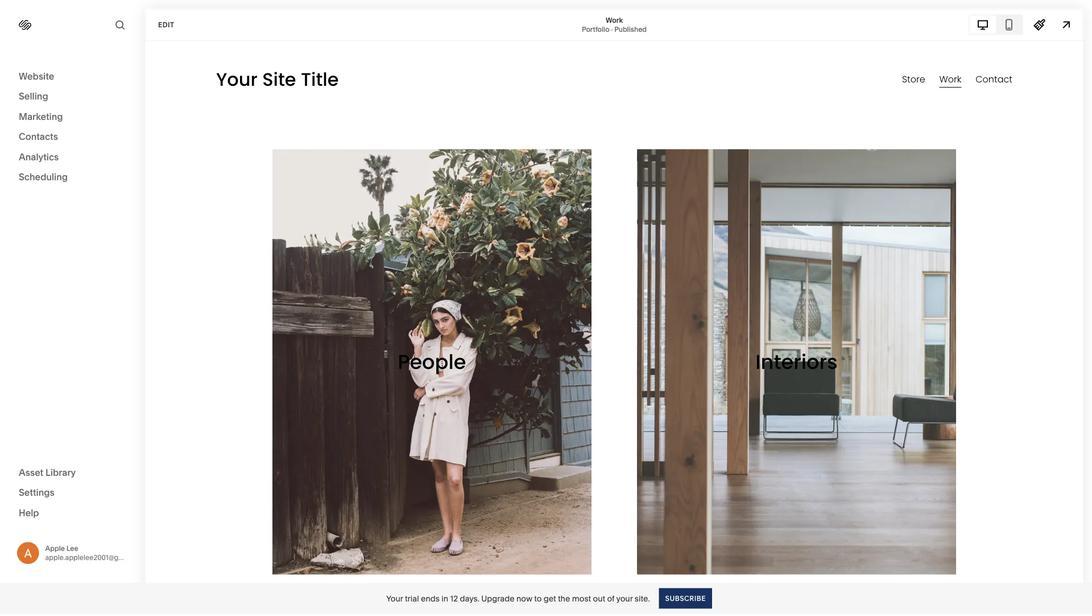 Task type: vqa. For each thing, say whether or not it's contained in the screenshot.
middle "selling"
no



Task type: locate. For each thing, give the bounding box(es) containing it.
days.
[[460, 594, 480, 604]]

scheduling link
[[19, 171, 126, 184]]

settings link
[[19, 487, 126, 500]]

marketing
[[19, 111, 63, 122]]

subscribe
[[665, 595, 706, 603]]

published
[[615, 25, 647, 33]]

settings
[[19, 487, 55, 498]]

help
[[19, 508, 39, 519]]

out
[[593, 594, 605, 604]]

of
[[607, 594, 615, 604]]

help link
[[19, 507, 39, 519]]

selling
[[19, 91, 48, 102]]

lee
[[66, 545, 78, 553]]

12
[[450, 594, 458, 604]]

your
[[386, 594, 403, 604]]

analytics link
[[19, 151, 126, 164]]

now
[[517, 594, 532, 604]]

apple.applelee2001@gmail.com
[[45, 554, 148, 562]]

asset
[[19, 467, 43, 478]]

tab list
[[970, 16, 1022, 34]]

scheduling
[[19, 172, 68, 183]]



Task type: describe. For each thing, give the bounding box(es) containing it.
analytics
[[19, 151, 59, 162]]

your
[[616, 594, 633, 604]]

get
[[544, 594, 556, 604]]

work portfolio · published
[[582, 16, 647, 33]]

in
[[442, 594, 448, 604]]

work
[[606, 16, 623, 24]]

trial
[[405, 594, 419, 604]]

website
[[19, 71, 54, 82]]

asset library link
[[19, 467, 126, 480]]

asset library
[[19, 467, 76, 478]]

your trial ends in 12 days. upgrade now to get the most out of your site.
[[386, 594, 650, 604]]

site.
[[635, 594, 650, 604]]

library
[[45, 467, 76, 478]]

apple lee apple.applelee2001@gmail.com
[[45, 545, 148, 562]]

edit button
[[151, 14, 182, 35]]

the
[[558, 594, 570, 604]]

portfolio
[[582, 25, 610, 33]]

ends
[[421, 594, 440, 604]]

marketing link
[[19, 110, 126, 124]]

selling link
[[19, 90, 126, 104]]

website link
[[19, 70, 126, 83]]

apple
[[45, 545, 65, 553]]

contacts
[[19, 131, 58, 142]]

upgrade
[[481, 594, 515, 604]]

edit
[[158, 20, 174, 29]]

·
[[611, 25, 613, 33]]

most
[[572, 594, 591, 604]]

to
[[534, 594, 542, 604]]

subscribe button
[[659, 589, 712, 609]]

contacts link
[[19, 131, 126, 144]]



